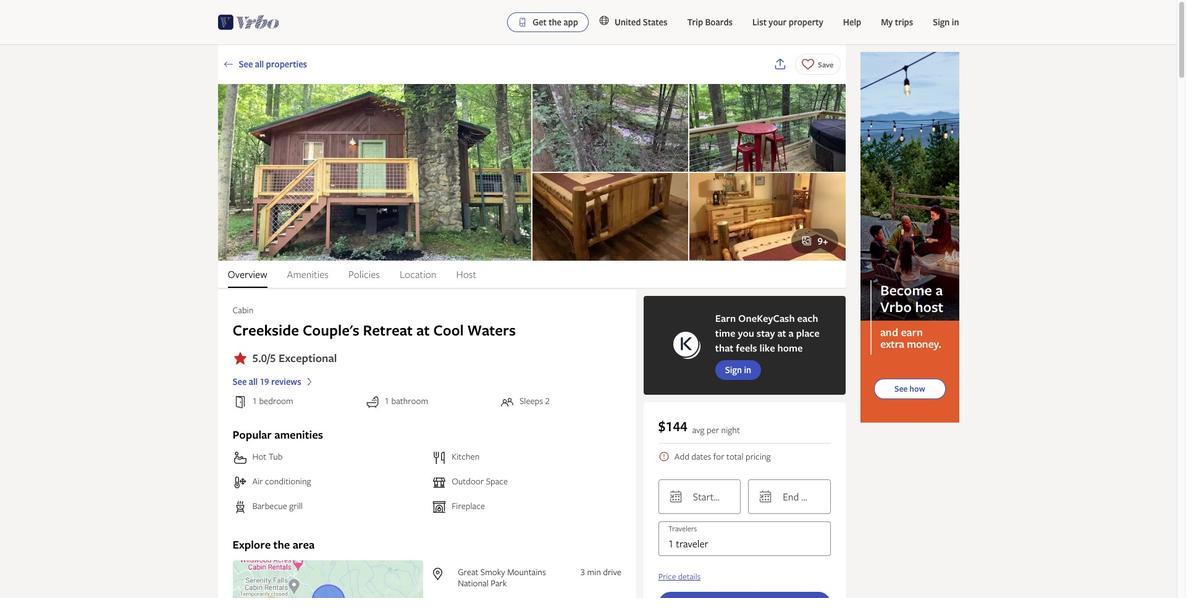 Task type: locate. For each thing, give the bounding box(es) containing it.
retreat
[[363, 320, 413, 341]]

sign inside dropdown button
[[934, 16, 950, 28]]

in inside sign in dropdown button
[[952, 16, 960, 28]]

1 vertical spatial see
[[233, 376, 247, 388]]

my trips
[[882, 16, 914, 28]]

reviews
[[271, 376, 301, 388]]

amenities
[[275, 427, 323, 443]]

grill
[[289, 500, 303, 512]]

1 left the bedroom
[[253, 395, 257, 407]]

0 vertical spatial in
[[952, 16, 960, 28]]

1 vertical spatial sign
[[726, 364, 742, 376]]

sign in for sign in link
[[726, 364, 752, 376]]

1 horizontal spatial at
[[778, 326, 787, 340]]

policies
[[349, 268, 380, 281]]

$144
[[659, 417, 688, 436]]

0 horizontal spatial 1
[[253, 395, 257, 407]]

all left the 'properties'
[[255, 58, 264, 70]]

the left area
[[274, 537, 290, 553]]

your
[[769, 16, 787, 28]]

that
[[716, 341, 734, 355]]

0 vertical spatial see
[[239, 58, 253, 70]]

0 vertical spatial sign
[[934, 16, 950, 28]]

list
[[218, 261, 846, 288]]

1 for 1 bathroom
[[385, 395, 389, 407]]

in
[[952, 16, 960, 28], [745, 364, 752, 376]]

creekside
[[233, 320, 299, 341]]

in right trips
[[952, 16, 960, 28]]

amenities
[[287, 268, 329, 281]]

feels
[[736, 341, 758, 355]]

all for properties
[[255, 58, 264, 70]]

place
[[797, 326, 820, 340]]

1 horizontal spatial 1
[[385, 395, 389, 407]]

sign in
[[934, 16, 960, 28], [726, 364, 752, 376]]

9+
[[818, 234, 829, 248]]

air conditioning list item
[[233, 475, 422, 490]]

0 horizontal spatial sign
[[726, 364, 742, 376]]

at
[[417, 320, 430, 341], [778, 326, 787, 340]]

location link
[[400, 261, 437, 288]]

price details
[[659, 571, 701, 582]]

0 horizontal spatial sign in
[[726, 364, 752, 376]]

in for sign in link
[[745, 364, 752, 376]]

tub
[[269, 451, 283, 463]]

at left cool
[[417, 320, 430, 341]]

list
[[753, 16, 767, 28]]

0 horizontal spatial in
[[745, 364, 752, 376]]

bathroom
[[392, 395, 428, 407]]

see for see all properties
[[239, 58, 253, 70]]

sign in inside dropdown button
[[934, 16, 960, 28]]

map image
[[233, 561, 424, 598]]

in for sign in dropdown button
[[952, 16, 960, 28]]

see down negative theme image
[[233, 376, 247, 388]]

trip
[[688, 16, 704, 28]]

bedroom
[[259, 395, 293, 407]]

hot tub
[[253, 451, 283, 463]]

like
[[760, 341, 776, 355]]

0 horizontal spatial the
[[274, 537, 290, 553]]

fireplace
[[452, 500, 485, 512]]

overview
[[228, 268, 267, 281]]

1 horizontal spatial sign
[[934, 16, 950, 28]]

hot tub list item
[[233, 451, 422, 466]]

popular location image
[[431, 567, 453, 582]]

1 horizontal spatial in
[[952, 16, 960, 28]]

at left a
[[778, 326, 787, 340]]

united states
[[615, 16, 668, 28]]

details
[[679, 571, 701, 582]]

see for see all 19 reviews
[[233, 376, 247, 388]]

explore
[[233, 537, 271, 553]]

get the app link
[[508, 12, 589, 32]]

1 vertical spatial the
[[274, 537, 290, 553]]

trip boards link
[[678, 10, 743, 35]]

1 horizontal spatial room image
[[690, 173, 846, 261]]

list containing overview
[[218, 261, 846, 288]]

0 horizontal spatial room image
[[533, 173, 689, 261]]

see all 19 reviews
[[233, 376, 301, 388]]

sleeps
[[520, 395, 543, 407]]

1 vertical spatial sign in
[[726, 364, 752, 376]]

sign in for sign in dropdown button
[[934, 16, 960, 28]]

property
[[789, 16, 824, 28]]

1 bathroom
[[385, 395, 428, 407]]

onekeycash
[[739, 312, 795, 325]]

see inside button
[[233, 376, 247, 388]]

small image
[[599, 15, 610, 26]]

in inside sign in link
[[745, 364, 752, 376]]

1 left traveler
[[669, 537, 674, 551]]

exceptional
[[279, 351, 337, 366]]

policies link
[[349, 261, 380, 288]]

in down feels
[[745, 364, 752, 376]]

the right the get
[[549, 16, 562, 28]]

exterior image
[[218, 84, 531, 261]]

properties
[[266, 58, 307, 70]]

leading image
[[802, 236, 813, 247]]

help
[[844, 16, 862, 28]]

save
[[819, 59, 834, 70]]

sign in down feels
[[726, 364, 752, 376]]

time
[[716, 326, 736, 340]]

1 vertical spatial in
[[745, 364, 752, 376]]

fireplace list item
[[432, 500, 622, 515]]

sign
[[934, 16, 950, 28], [726, 364, 742, 376]]

list your property
[[753, 16, 824, 28]]

sign down that
[[726, 364, 742, 376]]

1 horizontal spatial the
[[549, 16, 562, 28]]

space
[[486, 476, 508, 487]]

cabin
[[233, 304, 254, 316]]

see all properties link
[[223, 58, 766, 70]]

9+ button
[[792, 229, 839, 253]]

app
[[564, 16, 579, 28]]

sign in right trips
[[934, 16, 960, 28]]

the
[[549, 16, 562, 28], [274, 537, 290, 553]]

all left 19
[[249, 376, 258, 388]]

all
[[255, 58, 264, 70], [249, 376, 258, 388]]

1 traveler button
[[659, 522, 831, 556]]

0 vertical spatial the
[[549, 16, 562, 28]]

1 inside button
[[669, 537, 674, 551]]

all inside button
[[249, 376, 258, 388]]

kitchen
[[452, 451, 480, 463]]

0 horizontal spatial at
[[417, 320, 430, 341]]

sign for sign in dropdown button
[[934, 16, 950, 28]]

1 vertical spatial all
[[249, 376, 258, 388]]

sign right trips
[[934, 16, 950, 28]]

2 room image from the left
[[690, 173, 846, 261]]

1
[[253, 395, 257, 407], [385, 395, 389, 407], [669, 537, 674, 551]]

see right directional icon
[[239, 58, 253, 70]]

drive
[[603, 566, 622, 578]]

$144 avg per night
[[659, 417, 740, 436]]

barbecue
[[253, 500, 287, 512]]

0 vertical spatial all
[[255, 58, 264, 70]]

1 horizontal spatial sign in
[[934, 16, 960, 28]]

0 vertical spatial sign in
[[934, 16, 960, 28]]

room image
[[533, 173, 689, 261], [690, 173, 846, 261]]

1 traveler
[[669, 537, 709, 551]]

at inside earn onekeycash each time you stay at a place that feels like home
[[778, 326, 787, 340]]

see
[[239, 58, 253, 70], [233, 376, 247, 388]]

2 horizontal spatial 1
[[669, 537, 674, 551]]

trips
[[896, 16, 914, 28]]

1 left bathroom
[[385, 395, 389, 407]]



Task type: vqa. For each thing, say whether or not it's contained in the screenshot.
leftmost small Icon
no



Task type: describe. For each thing, give the bounding box(es) containing it.
host
[[457, 268, 477, 281]]

you
[[738, 326, 755, 340]]

states
[[643, 16, 668, 28]]

traveler
[[676, 537, 709, 551]]

my
[[882, 16, 894, 28]]

outdoor space
[[452, 476, 508, 487]]

vrbo logo image
[[218, 12, 279, 32]]

location
[[400, 268, 437, 281]]

at inside cabin creekside couple's retreat at cool waters
[[417, 320, 430, 341]]

help link
[[834, 10, 872, 35]]

boards
[[706, 16, 733, 28]]

great
[[458, 566, 479, 578]]

per
[[707, 424, 720, 436]]

pricing
[[746, 451, 771, 462]]

night
[[722, 424, 740, 436]]

5.0/5
[[253, 351, 276, 366]]

1 for 1 bedroom
[[253, 395, 257, 407]]

mountains
[[508, 566, 546, 578]]

add dates for total pricing
[[675, 451, 771, 462]]

small image
[[659, 451, 670, 462]]

cool
[[434, 320, 464, 341]]

cabin creekside couple's retreat at cool waters
[[233, 304, 516, 341]]

smoky
[[481, 566, 505, 578]]

explore the area
[[233, 537, 315, 553]]

popular
[[233, 427, 272, 443]]

amenities link
[[287, 261, 329, 288]]

for
[[714, 451, 725, 462]]

19
[[260, 376, 269, 388]]

see all properties
[[239, 58, 307, 70]]

negative theme image
[[233, 351, 248, 366]]

great smoky mountains national park
[[458, 566, 546, 589]]

all for 19
[[249, 376, 258, 388]]

home
[[778, 341, 803, 355]]

waters
[[468, 320, 516, 341]]

popular amenities
[[233, 427, 323, 443]]

park
[[491, 577, 507, 589]]

each
[[798, 312, 819, 325]]

add
[[675, 451, 690, 462]]

dates
[[692, 451, 712, 462]]

list your property link
[[743, 10, 834, 35]]

see all 19 reviews button
[[233, 372, 622, 388]]

sign in button
[[924, 10, 970, 35]]

hot
[[253, 451, 267, 463]]

outdoor
[[452, 476, 484, 487]]

3 min drive
[[581, 566, 622, 578]]

air
[[253, 476, 263, 487]]

stay
[[757, 326, 776, 340]]

sign in link
[[716, 360, 762, 380]]

get the app
[[533, 16, 579, 28]]

overview link
[[228, 261, 267, 288]]

united states button
[[589, 10, 678, 35]]

sign for sign in link
[[726, 364, 742, 376]]

outdoor space list item
[[432, 475, 622, 490]]

2
[[546, 395, 550, 407]]

earn onekeycash each time you stay at a place that feels like home
[[716, 312, 820, 355]]

get
[[533, 16, 547, 28]]

3
[[581, 566, 585, 578]]

leading image
[[773, 57, 788, 72]]

back porch with hot tub overlooking creek. image
[[690, 84, 846, 172]]

price details button
[[659, 571, 701, 582]]

trip boards
[[688, 16, 733, 28]]

barbecue grill list item
[[233, 500, 422, 515]]

my trips link
[[872, 10, 924, 35]]

earn
[[716, 312, 736, 325]]

save button
[[796, 54, 841, 75]]

1 for 1 traveler
[[669, 537, 674, 551]]

a
[[789, 326, 794, 340]]

download the app button image
[[518, 17, 528, 27]]

kitchen list item
[[432, 451, 622, 466]]

host link
[[457, 261, 477, 288]]

1 room image from the left
[[533, 173, 689, 261]]

medium image
[[304, 377, 315, 388]]

the for area
[[274, 537, 290, 553]]

the for app
[[549, 16, 562, 28]]

area
[[293, 537, 315, 553]]

directional image
[[223, 59, 234, 70]]

barbecue grill
[[253, 500, 303, 512]]

avg
[[693, 424, 705, 436]]

couple's
[[303, 320, 360, 341]]

property grounds image
[[533, 84, 689, 172]]

sleeps 2
[[520, 395, 550, 407]]

5.0/5 exceptional
[[253, 351, 337, 366]]

conditioning
[[265, 476, 311, 487]]

price
[[659, 571, 677, 582]]

total
[[727, 451, 744, 462]]



